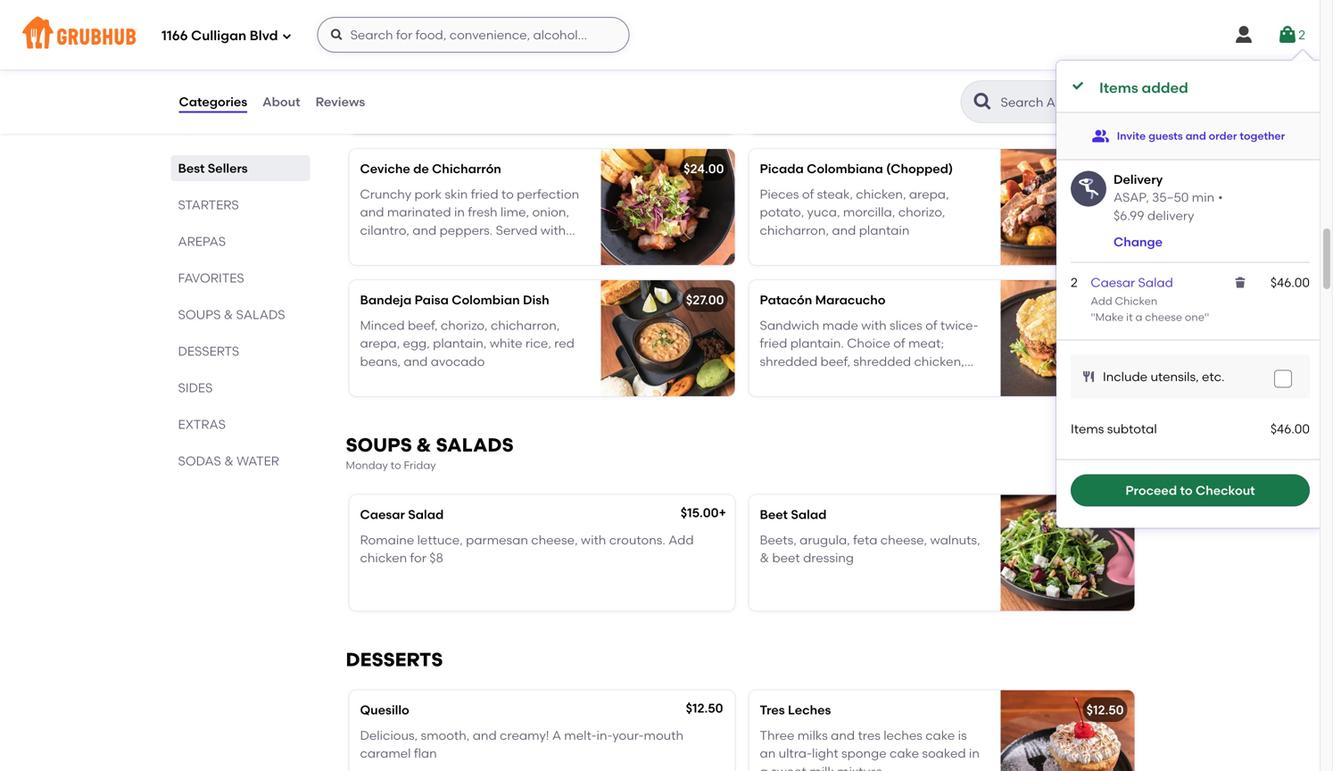 Task type: vqa. For each thing, say whether or not it's contained in the screenshot.
P.F. Chang's link
no



Task type: describe. For each thing, give the bounding box(es) containing it.
onion,
[[532, 205, 569, 220]]

chicken
[[1115, 295, 1158, 308]]

chicken, inside salted rice, chicken, beef, shrimp and green onion. served with french fries
[[831, 59, 881, 74]]

2 inside items added tooltip
[[1071, 275, 1078, 290]]

bandeja paisa colombian dish image
[[601, 280, 735, 396]]

1 " from the left
[[1091, 311, 1096, 324]]

avocado,
[[360, 241, 417, 256]]

to for salads
[[391, 459, 401, 472]]

romaine
[[360, 532, 414, 547]]

arugula,
[[800, 532, 850, 547]]

eye-
[[426, 55, 453, 70]]

soups & salads monday to friday
[[346, 434, 514, 472]]

proceed to checkout button
[[1071, 474, 1310, 507]]

svg image inside 2 button
[[1277, 24, 1299, 46]]

beet salad
[[760, 507, 827, 522]]

beet
[[760, 507, 788, 522]]

potatoes
[[539, 73, 593, 89]]

extras tab
[[178, 415, 303, 434]]

arepa, for pieces of steak, chicken, arepa, potato, yuca, morcilla, chorizo, chicharron, and plantain
[[909, 186, 949, 202]]

shrimp
[[917, 59, 958, 74]]

and inside items added tooltip
[[1186, 129, 1206, 142]]

1 vertical spatial fried
[[447, 241, 475, 256]]

tres leches image
[[1001, 690, 1135, 771]]

favorites tab
[[178, 269, 303, 287]]

categories button
[[178, 70, 248, 134]]

Search for food, convenience, alcohol... search field
[[317, 17, 630, 53]]

quesillo
[[360, 702, 409, 717]]

in-
[[597, 728, 612, 743]]

soaked
[[922, 746, 966, 761]]

tres leches
[[760, 702, 831, 717]]

french
[[938, 77, 977, 92]]

+
[[719, 505, 726, 520]]

water
[[237, 453, 279, 468]]

and down the marinated
[[412, 223, 437, 238]]

$17.00
[[1088, 507, 1124, 522]]

green inside salted rice, chicken, beef, shrimp and green onion. served with french fries
[[787, 77, 822, 92]]

salted rice, chicken, beef, shrimp and green onion. served with french fries button
[[749, 18, 1135, 134]]

and inside "three milks and tres leches cake is an ultra-light sponge cake soaked in a sweet milk mixture"
[[831, 728, 855, 743]]

beef, inside minced beef, chorizo, chicharron, arepa, egg, plantain, white rice, red beans, and avocado
[[408, 318, 438, 333]]

a inside "three milks and tres leches cake is an ultra-light sponge cake soaked in a sweet milk mixture"
[[760, 764, 768, 771]]

plantain,
[[433, 336, 487, 351]]

include utensils, etc.
[[1103, 369, 1225, 384]]

$27.00
[[686, 292, 724, 308]]

raw
[[601, 55, 624, 70]]

& for sodas & water
[[224, 453, 234, 468]]

with inside salted rice, chicken, beef, shrimp and green onion. served with french fries
[[910, 77, 935, 92]]

marinated eye-round beef, cooked with raw brown sugar, and wine sauce with mashed potatoes
[[360, 55, 704, 89]]

best sellers
[[178, 161, 248, 176]]

blvd
[[250, 28, 278, 44]]

feta
[[853, 532, 878, 547]]

maracucho
[[815, 292, 886, 308]]

delivery icon image
[[1071, 171, 1107, 207]]

three
[[760, 728, 795, 743]]

croutons.
[[609, 532, 666, 547]]

0 vertical spatial cake
[[926, 728, 955, 743]]

steak,
[[817, 186, 853, 202]]

chicharron, inside pieces of steak, chicken, arepa, potato, yuca, morcilla, chorizo, chicharron, and plantain
[[760, 223, 829, 238]]

for
[[410, 550, 427, 565]]

together
[[1240, 129, 1285, 142]]

it
[[1126, 311, 1133, 324]]

items subtotal
[[1071, 421, 1157, 436]]

an
[[760, 746, 776, 761]]

favorites
[[178, 270, 244, 286]]

patacón
[[760, 292, 812, 308]]

chicken
[[360, 550, 407, 565]]

soups for soups & salads
[[178, 307, 221, 322]]

in inside "three milks and tres leches cake is an ultra-light sponge cake soaked in a sweet milk mixture"
[[969, 746, 980, 761]]

people icon image
[[1092, 127, 1110, 145]]

cheese, for walnuts,
[[881, 532, 927, 547]]

and inside the marinated eye-round beef, cooked with raw brown sugar, and wine sauce with mashed potatoes
[[360, 73, 384, 89]]

desserts tab
[[178, 342, 303, 361]]

beef, for round
[[491, 55, 521, 70]]

1 vertical spatial desserts
[[346, 648, 443, 671]]

and inside minced beef, chorizo, chicharron, arepa, egg, plantain, white rice, red beans, and avocado
[[404, 354, 428, 369]]

reviews button
[[315, 70, 366, 134]]

delivery asap, 35–50 min • $6.99 delivery
[[1114, 172, 1223, 223]]

2 " from the left
[[1205, 311, 1209, 324]]

$15.00 +
[[681, 505, 726, 520]]

ceviche
[[360, 161, 410, 176]]

(chopped)
[[886, 161, 953, 176]]

chicharrón
[[432, 161, 501, 176]]

caesar salad link
[[1091, 275, 1173, 290]]

crunchy pork skin fried to perfection and marinated in fresh lime, onion, cilantro, and peppers. served with avocado, and fried green plantains
[[360, 186, 579, 256]]

beets,
[[760, 532, 797, 547]]

sponge
[[842, 746, 887, 761]]

parmesan
[[466, 532, 528, 547]]

fries
[[760, 95, 785, 110]]

0 horizontal spatial caesar salad
[[360, 507, 444, 522]]

salads for soups & salads monday to friday
[[436, 434, 514, 457]]

asado
[[360, 30, 400, 45]]

salads for soups & salads
[[236, 307, 285, 322]]

a
[[552, 728, 561, 743]]

invite guests and order together button
[[1092, 120, 1285, 152]]

asado negro
[[360, 30, 441, 45]]

beans,
[[360, 354, 401, 369]]

items for items added
[[1099, 79, 1138, 96]]

de
[[413, 161, 429, 176]]

rice, inside minced beef, chorizo, chicharron, arepa, egg, plantain, white rice, red beans, and avocado
[[525, 336, 551, 351]]

dish
[[523, 292, 549, 308]]

35–50
[[1152, 190, 1189, 205]]

salad inside items added tooltip
[[1138, 275, 1173, 290]]

smooth,
[[421, 728, 470, 743]]

yuca,
[[807, 205, 840, 220]]

sellers
[[208, 161, 248, 176]]

reviews
[[316, 94, 365, 109]]

marinated
[[360, 55, 423, 70]]

sauce
[[418, 73, 455, 89]]

best sellers tab
[[178, 159, 303, 178]]

patacón maracucho image
[[1001, 280, 1135, 396]]

sugar,
[[668, 55, 704, 70]]

mashed
[[486, 73, 536, 89]]

0 horizontal spatial cake
[[890, 746, 919, 761]]

ceviche de chicharrón image
[[601, 149, 735, 265]]

picada
[[760, 161, 804, 176]]

beets, arugula, feta cheese,  walnuts, & beet dressing
[[760, 532, 980, 565]]

ceviche de chicharrón
[[360, 161, 501, 176]]

salted rice, chicken, beef, shrimp and green onion. served with french fries
[[760, 59, 977, 110]]

$22.00
[[1084, 292, 1124, 308]]

checkout
[[1196, 483, 1255, 498]]

include
[[1103, 369, 1148, 384]]

in inside crunchy pork skin fried to perfection and marinated in fresh lime, onion, cilantro, and peppers. served with avocado, and fried green plantains
[[454, 205, 465, 220]]

beef, for chicken,
[[884, 59, 914, 74]]

desserts inside tab
[[178, 344, 239, 359]]

items added tooltip
[[1057, 50, 1324, 528]]

main navigation navigation
[[0, 0, 1320, 70]]

sides tab
[[178, 378, 303, 397]]

sides
[[178, 380, 213, 395]]



Task type: locate. For each thing, give the bounding box(es) containing it.
$6.99
[[1114, 208, 1145, 223]]

2 inside button
[[1299, 27, 1306, 42]]

chicharron, up white
[[491, 318, 560, 333]]

0 horizontal spatial $12.50
[[686, 701, 723, 716]]

salad up chicken
[[1138, 275, 1173, 290]]

egg,
[[403, 336, 430, 351]]

cheese,
[[531, 532, 578, 547], [881, 532, 927, 547]]

and inside salted rice, chicken, beef, shrimp and green onion. served with french fries
[[760, 77, 784, 92]]

sodas
[[178, 453, 221, 468]]

beet salad image
[[1001, 495, 1135, 611]]

potato,
[[760, 205, 804, 220]]

items left subtotal
[[1071, 421, 1104, 436]]

and inside pieces of steak, chicken, arepa, potato, yuca, morcilla, chorizo, chicharron, and plantain
[[832, 223, 856, 238]]

picada colombiana (chopped)
[[760, 161, 953, 176]]

1 horizontal spatial salads
[[436, 434, 514, 457]]

& for soups & salads monday to friday
[[417, 434, 431, 457]]

to left friday
[[391, 459, 401, 472]]

1 horizontal spatial soups
[[346, 434, 412, 457]]

0 vertical spatial salads
[[236, 307, 285, 322]]

2 horizontal spatial salad
[[1138, 275, 1173, 290]]

1 horizontal spatial in
[[969, 746, 980, 761]]

chicken, inside pieces of steak, chicken, arepa, potato, yuca, morcilla, chorizo, chicharron, and plantain
[[856, 186, 906, 202]]

fried up fresh on the top of the page
[[471, 186, 498, 202]]

beef, inside the marinated eye-round beef, cooked with raw brown sugar, and wine sauce with mashed potatoes
[[491, 55, 521, 70]]

2
[[1299, 27, 1306, 42], [1071, 275, 1078, 290]]

1 horizontal spatial add
[[1091, 295, 1112, 308]]

served inside crunchy pork skin fried to perfection and marinated in fresh lime, onion, cilantro, and peppers. served with avocado, and fried green plantains
[[496, 223, 538, 238]]

beef, left shrimp on the top right
[[884, 59, 914, 74]]

1 horizontal spatial cheese,
[[881, 532, 927, 547]]

1 vertical spatial rice,
[[525, 336, 551, 351]]

" down $22.00
[[1091, 311, 1096, 324]]

0 vertical spatial fried
[[471, 186, 498, 202]]

salad for beets, arugula, feta cheese,  walnuts, & beet dressing
[[791, 507, 827, 522]]

round
[[453, 55, 488, 70]]

to inside soups & salads monday to friday
[[391, 459, 401, 472]]

0 vertical spatial 2
[[1299, 27, 1306, 42]]

salads inside soups & salads monday to friday
[[436, 434, 514, 457]]

0 vertical spatial chorizo,
[[898, 205, 945, 220]]

1 horizontal spatial caesar salad
[[1091, 275, 1173, 290]]

1 horizontal spatial beef,
[[491, 55, 521, 70]]

& up friday
[[417, 434, 431, 457]]

1 horizontal spatial 2
[[1299, 27, 1306, 42]]

1 vertical spatial salads
[[436, 434, 514, 457]]

soups & salads tab
[[178, 305, 303, 324]]

1 vertical spatial chicharron,
[[491, 318, 560, 333]]

a down an
[[760, 764, 768, 771]]

in right soaked
[[969, 746, 980, 761]]

1 $46.00 from the top
[[1271, 275, 1310, 290]]

0 horizontal spatial rice,
[[525, 336, 551, 351]]

caesar salad up romaine
[[360, 507, 444, 522]]

patacón maracucho
[[760, 292, 886, 308]]

change
[[1114, 234, 1163, 250]]

& inside tab
[[224, 307, 233, 322]]

starters
[[178, 197, 239, 212]]

cheese, inside beets, arugula, feta cheese,  walnuts, & beet dressing
[[881, 532, 927, 547]]

svg image
[[1233, 24, 1255, 46], [282, 31, 292, 41], [1233, 275, 1248, 290], [1082, 369, 1096, 384]]

0 horizontal spatial in
[[454, 205, 465, 220]]

1 vertical spatial chorizo,
[[441, 318, 488, 333]]

to inside crunchy pork skin fried to perfection and marinated in fresh lime, onion, cilantro, and peppers. served with avocado, and fried green plantains
[[501, 186, 514, 202]]

add chicken " make it a cheese one "
[[1091, 295, 1209, 324]]

1 vertical spatial $46.00
[[1271, 421, 1310, 436]]

1 horizontal spatial to
[[501, 186, 514, 202]]

soups down favorites
[[178, 307, 221, 322]]

with inside crunchy pork skin fried to perfection and marinated in fresh lime, onion, cilantro, and peppers. served with avocado, and fried green plantains
[[541, 223, 566, 238]]

served
[[865, 77, 907, 92], [496, 223, 538, 238]]

0 horizontal spatial caesar
[[360, 507, 405, 522]]

minced beef, chorizo, chicharron, arepa, egg, plantain, white rice, red beans, and avocado
[[360, 318, 575, 369]]

subtotal
[[1107, 421, 1157, 436]]

fried down peppers.
[[447, 241, 475, 256]]

arepa,
[[909, 186, 949, 202], [360, 336, 400, 351]]

served right onion.
[[865, 77, 907, 92]]

1 vertical spatial cake
[[890, 746, 919, 761]]

2 horizontal spatial to
[[1180, 483, 1193, 498]]

a inside add chicken " make it a cheese one "
[[1136, 311, 1143, 324]]

1 horizontal spatial "
[[1205, 311, 1209, 324]]

& up desserts tab
[[224, 307, 233, 322]]

0 vertical spatial chicken,
[[831, 59, 881, 74]]

arepa, up beans,
[[360, 336, 400, 351]]

1 vertical spatial soups
[[346, 434, 412, 457]]

caesar up romaine
[[360, 507, 405, 522]]

1 horizontal spatial desserts
[[346, 648, 443, 671]]

categories
[[179, 94, 247, 109]]

0 vertical spatial soups
[[178, 307, 221, 322]]

1 vertical spatial 2
[[1071, 275, 1078, 290]]

0 vertical spatial add
[[1091, 295, 1112, 308]]

rice, up onion.
[[802, 59, 828, 74]]

0 horizontal spatial beef,
[[408, 318, 438, 333]]

items added
[[1099, 79, 1188, 96]]

to inside button
[[1180, 483, 1193, 498]]

$8
[[429, 550, 443, 565]]

beet
[[772, 550, 800, 565]]

make
[[1096, 311, 1124, 324]]

chicken, up morcilla,
[[856, 186, 906, 202]]

0 horizontal spatial a
[[760, 764, 768, 771]]

0 vertical spatial rice,
[[802, 59, 828, 74]]

cake down leches
[[890, 746, 919, 761]]

items left added
[[1099, 79, 1138, 96]]

rice, inside salted rice, chicken, beef, shrimp and green onion. served with french fries
[[802, 59, 828, 74]]

chorizo, inside minced beef, chorizo, chicharron, arepa, egg, plantain, white rice, red beans, and avocado
[[441, 318, 488, 333]]

1166 culligan blvd
[[162, 28, 278, 44]]

with inside romaine lettuce, parmesan cheese, with croutons. add chicken for $8
[[581, 532, 606, 547]]

morcilla,
[[843, 205, 895, 220]]

cheese, for with
[[531, 532, 578, 547]]

leches
[[884, 728, 923, 743]]

caesar salad up chicken
[[1091, 275, 1173, 290]]

mouth
[[644, 728, 684, 743]]

invite guests and order together
[[1117, 129, 1285, 142]]

and up "fries"
[[760, 77, 784, 92]]

salad for romaine lettuce, parmesan cheese, with croutons. add chicken for $8
[[408, 507, 444, 522]]

0 vertical spatial green
[[787, 77, 822, 92]]

and
[[360, 73, 384, 89], [760, 77, 784, 92], [1186, 129, 1206, 142], [360, 205, 384, 220], [412, 223, 437, 238], [832, 223, 856, 238], [420, 241, 444, 256], [404, 354, 428, 369], [473, 728, 497, 743], [831, 728, 855, 743]]

2 vertical spatial to
[[1180, 483, 1193, 498]]

fried
[[471, 186, 498, 202], [447, 241, 475, 256]]

cake up soaked
[[926, 728, 955, 743]]

with left the croutons.
[[581, 532, 606, 547]]

pieces
[[760, 186, 799, 202]]

to
[[501, 186, 514, 202], [391, 459, 401, 472], [1180, 483, 1193, 498]]

delivery
[[1148, 208, 1194, 223]]

arroz de la casa image
[[1001, 18, 1135, 134]]

bandeja
[[360, 292, 412, 308]]

and down "yuca,"
[[832, 223, 856, 238]]

& inside beets, arugula, feta cheese,  walnuts, & beet dressing
[[760, 550, 769, 565]]

add up make at the top right of page
[[1091, 295, 1112, 308]]

delicious, smooth, and creamy! a melt-in-your-mouth caramel flan
[[360, 728, 684, 761]]

negro
[[403, 30, 441, 45]]

1 vertical spatial a
[[760, 764, 768, 771]]

sweet
[[771, 764, 807, 771]]

2 button
[[1277, 19, 1306, 51]]

& inside 'tab'
[[224, 453, 234, 468]]

1 horizontal spatial salad
[[791, 507, 827, 522]]

chicharron, inside minced beef, chorizo, chicharron, arepa, egg, plantain, white rice, red beans, and avocado
[[491, 318, 560, 333]]

chicharron,
[[760, 223, 829, 238], [491, 318, 560, 333]]

tres
[[760, 702, 785, 717]]

$24.00
[[684, 161, 724, 176]]

chicken, up onion.
[[831, 59, 881, 74]]

your-
[[612, 728, 644, 743]]

cheese, inside romaine lettuce, parmesan cheese, with croutons. add chicken for $8
[[531, 532, 578, 547]]

and up cilantro,
[[360, 205, 384, 220]]

0 horizontal spatial salads
[[236, 307, 285, 322]]

starters tab
[[178, 195, 303, 214]]

1 vertical spatial chicken,
[[856, 186, 906, 202]]

•
[[1218, 190, 1223, 205]]

0 horizontal spatial soups
[[178, 307, 221, 322]]

0 vertical spatial to
[[501, 186, 514, 202]]

1 horizontal spatial chicharron,
[[760, 223, 829, 238]]

items for items subtotal
[[1071, 421, 1104, 436]]

beef, up egg, at the left top of the page
[[408, 318, 438, 333]]

0 vertical spatial caesar salad
[[1091, 275, 1173, 290]]

fresh
[[468, 205, 498, 220]]

0 horizontal spatial cheese,
[[531, 532, 578, 547]]

and left order
[[1186, 129, 1206, 142]]

served inside salted rice, chicken, beef, shrimp and green onion. served with french fries
[[865, 77, 907, 92]]

salad up lettuce,
[[408, 507, 444, 522]]

0 horizontal spatial arepa,
[[360, 336, 400, 351]]

0 horizontal spatial add
[[669, 532, 694, 547]]

chorizo, inside pieces of steak, chicken, arepa, potato, yuca, morcilla, chorizo, chicharron, and plantain
[[898, 205, 945, 220]]

Search Arepas Latin Cuisine search field
[[999, 94, 1136, 111]]

1 horizontal spatial caesar
[[1091, 275, 1135, 290]]

1 vertical spatial caesar
[[360, 507, 405, 522]]

with down onion,
[[541, 223, 566, 238]]

soups
[[178, 307, 221, 322], [346, 434, 412, 457]]

0 horizontal spatial salad
[[408, 507, 444, 522]]

with down round on the top left of page
[[458, 73, 483, 89]]

asap,
[[1114, 190, 1149, 205]]

chicharron, down potato, in the right top of the page
[[760, 223, 829, 238]]

1 cheese, from the left
[[531, 532, 578, 547]]

1 horizontal spatial chorizo,
[[898, 205, 945, 220]]

invite
[[1117, 129, 1146, 142]]

desserts up quesillo
[[346, 648, 443, 671]]

1 vertical spatial items
[[1071, 421, 1104, 436]]

perfection
[[517, 186, 579, 202]]

and down peppers.
[[420, 241, 444, 256]]

salad up arugula,
[[791, 507, 827, 522]]

and inside delicious, smooth, and creamy! a melt-in-your-mouth caramel flan
[[473, 728, 497, 743]]

to right proceed
[[1180, 483, 1193, 498]]

& for soups & salads
[[224, 307, 233, 322]]

extras
[[178, 417, 226, 432]]

arepas tab
[[178, 232, 303, 251]]

0 horizontal spatial chorizo,
[[441, 318, 488, 333]]

white
[[490, 336, 522, 351]]

0 horizontal spatial green
[[478, 241, 513, 256]]

0 horizontal spatial chicharron,
[[491, 318, 560, 333]]

add inside romaine lettuce, parmesan cheese, with croutons. add chicken for $8
[[669, 532, 694, 547]]

0 horizontal spatial to
[[391, 459, 401, 472]]

and down egg, at the left top of the page
[[404, 354, 428, 369]]

1 vertical spatial served
[[496, 223, 538, 238]]

0 horizontal spatial desserts
[[178, 344, 239, 359]]

caesar up $22.00
[[1091, 275, 1135, 290]]

1 vertical spatial green
[[478, 241, 513, 256]]

arepa, inside minced beef, chorizo, chicharron, arepa, egg, plantain, white rice, red beans, and avocado
[[360, 336, 400, 351]]

chorizo, up plantain
[[898, 205, 945, 220]]

search icon image
[[972, 91, 994, 112]]

0 vertical spatial arepa,
[[909, 186, 949, 202]]

add inside add chicken " make it a cheese one "
[[1091, 295, 1112, 308]]

sodas & water tab
[[178, 452, 303, 470]]

0 vertical spatial in
[[454, 205, 465, 220]]

cake
[[926, 728, 955, 743], [890, 746, 919, 761]]

picada colombiana (chopped) image
[[1001, 149, 1135, 265]]

and down marinated
[[360, 73, 384, 89]]

caesar
[[1091, 275, 1135, 290], [360, 507, 405, 522]]

0 vertical spatial desserts
[[178, 344, 239, 359]]

green inside crunchy pork skin fried to perfection and marinated in fresh lime, onion, cilantro, and peppers. served with avocado, and fried green plantains
[[478, 241, 513, 256]]

add
[[1091, 295, 1112, 308], [669, 532, 694, 547]]

svg image
[[1277, 24, 1299, 46], [330, 28, 344, 42], [1071, 79, 1085, 93], [1278, 373, 1289, 384]]

0 vertical spatial served
[[865, 77, 907, 92]]

1 vertical spatial caesar salad
[[360, 507, 444, 522]]

arepa, inside pieces of steak, chicken, arepa, potato, yuca, morcilla, chorizo, chicharron, and plantain
[[909, 186, 949, 202]]

1 horizontal spatial $12.50
[[1087, 702, 1124, 717]]

pieces of steak, chicken, arepa, potato, yuca, morcilla, chorizo, chicharron, and plantain
[[760, 186, 949, 238]]

" right cheese
[[1205, 311, 1209, 324]]

skin
[[445, 186, 468, 202]]

arepa, down '(chopped)'
[[909, 186, 949, 202]]

1 horizontal spatial rice,
[[802, 59, 828, 74]]

0 vertical spatial $46.00
[[1271, 275, 1310, 290]]

with down shrimp on the top right
[[910, 77, 935, 92]]

2 cheese, from the left
[[881, 532, 927, 547]]

soups inside soups & salads monday to friday
[[346, 434, 412, 457]]

1 vertical spatial arepa,
[[360, 336, 400, 351]]

1 vertical spatial add
[[669, 532, 694, 547]]

1 horizontal spatial served
[[865, 77, 907, 92]]

0 horizontal spatial "
[[1091, 311, 1096, 324]]

rice,
[[802, 59, 828, 74], [525, 336, 551, 351]]

soups inside soups & salads tab
[[178, 307, 221, 322]]

1 vertical spatial to
[[391, 459, 401, 472]]

1 horizontal spatial cake
[[926, 728, 955, 743]]

best
[[178, 161, 205, 176]]

etc.
[[1202, 369, 1225, 384]]

cheese, right feta
[[881, 532, 927, 547]]

in down skin
[[454, 205, 465, 220]]

2 horizontal spatial beef,
[[884, 59, 914, 74]]

and up light
[[831, 728, 855, 743]]

walnuts,
[[930, 532, 980, 547]]

served down lime,
[[496, 223, 538, 238]]

0 horizontal spatial 2
[[1071, 275, 1078, 290]]

salads inside tab
[[236, 307, 285, 322]]

minced
[[360, 318, 405, 333]]

soups up monday at left bottom
[[346, 434, 412, 457]]

rice, left the red
[[525, 336, 551, 351]]

with up potatoes
[[572, 55, 598, 70]]

a right it
[[1136, 311, 1143, 324]]

green down peppers.
[[478, 241, 513, 256]]

1 horizontal spatial a
[[1136, 311, 1143, 324]]

of
[[802, 186, 814, 202]]

mixture
[[837, 764, 883, 771]]

cilantro,
[[360, 223, 409, 238]]

caesar salad inside items added tooltip
[[1091, 275, 1173, 290]]

1 horizontal spatial arepa,
[[909, 186, 949, 202]]

arepa, for minced beef, chorizo, chicharron, arepa, egg, plantain, white rice, red beans, and avocado
[[360, 336, 400, 351]]

beef, up mashed
[[491, 55, 521, 70]]

leches
[[788, 702, 831, 717]]

0 vertical spatial items
[[1099, 79, 1138, 96]]

one
[[1185, 311, 1205, 324]]

& inside soups & salads monday to friday
[[417, 434, 431, 457]]

plantain
[[859, 223, 910, 238]]

2 $46.00 from the top
[[1271, 421, 1310, 436]]

and right smooth,
[[473, 728, 497, 743]]

& left beet
[[760, 550, 769, 565]]

0 vertical spatial a
[[1136, 311, 1143, 324]]

to up lime,
[[501, 186, 514, 202]]

0 horizontal spatial served
[[496, 223, 538, 238]]

$12.50
[[686, 701, 723, 716], [1087, 702, 1124, 717]]

utensils,
[[1151, 369, 1199, 384]]

0 vertical spatial chicharron,
[[760, 223, 829, 238]]

beef, inside salted rice, chicken, beef, shrimp and green onion. served with french fries
[[884, 59, 914, 74]]

& left water
[[224, 453, 234, 468]]

1 vertical spatial in
[[969, 746, 980, 761]]

soups for soups & salads monday to friday
[[346, 434, 412, 457]]

0 vertical spatial caesar
[[1091, 275, 1135, 290]]

add down $15.00
[[669, 532, 694, 547]]

cheese, right parmesan
[[531, 532, 578, 547]]

salads up friday
[[436, 434, 514, 457]]

to for skin
[[501, 186, 514, 202]]

desserts up sides
[[178, 344, 239, 359]]

green down salted
[[787, 77, 822, 92]]

caesar inside items added tooltip
[[1091, 275, 1135, 290]]

marinated
[[387, 205, 451, 220]]

chorizo, up plantain,
[[441, 318, 488, 333]]

$15.00
[[681, 505, 719, 520]]

salads up desserts tab
[[236, 307, 285, 322]]

1 horizontal spatial green
[[787, 77, 822, 92]]

with
[[572, 55, 598, 70], [458, 73, 483, 89], [910, 77, 935, 92], [541, 223, 566, 238], [581, 532, 606, 547]]

is
[[958, 728, 967, 743]]



